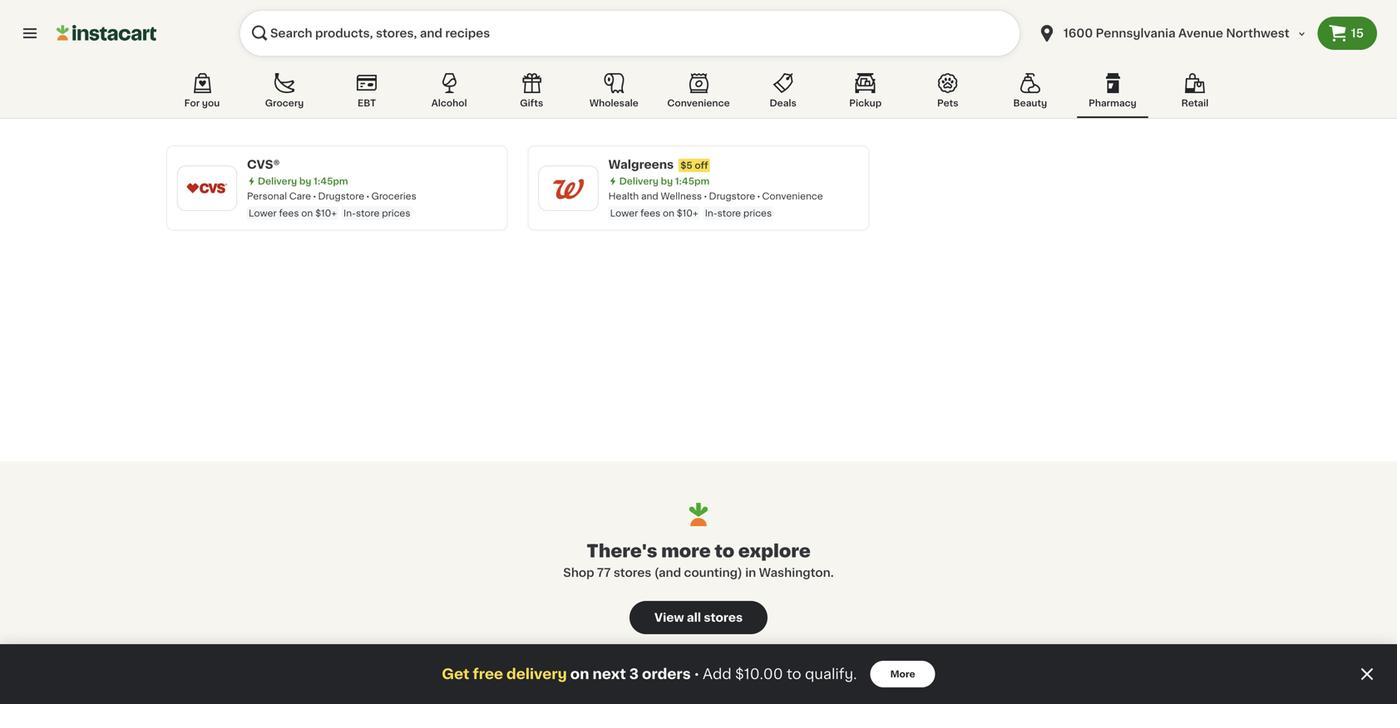Task type: describe. For each thing, give the bounding box(es) containing it.
2 1600 pennsylvania avenue northwest button from the left
[[1038, 10, 1309, 57]]

beauty button
[[995, 70, 1067, 118]]

deals
[[770, 99, 797, 108]]

on inside personal care drugstore groceries lower fees on $10+ in-store prices
[[301, 209, 313, 218]]

view all stores button
[[630, 602, 768, 635]]

1:45pm for wellness
[[676, 177, 710, 186]]

delivery by 1:45pm for and
[[620, 177, 710, 186]]

15 button
[[1319, 17, 1378, 50]]

stores inside there's more to explore shop 77 stores (and counting) in washington.
[[614, 567, 652, 579]]

by for care
[[299, 177, 312, 186]]

lower inside health and wellness drugstore convenience lower fees on $10+ in-store prices
[[610, 209, 638, 218]]

gifts button
[[496, 70, 568, 118]]

prices inside personal care drugstore groceries lower fees on $10+ in-store prices
[[382, 209, 411, 218]]

personal care drugstore groceries lower fees on $10+ in-store prices
[[247, 192, 417, 218]]

groceries
[[372, 192, 417, 201]]

avenue
[[1179, 27, 1224, 39]]

alcohol
[[432, 99, 467, 108]]

in
[[746, 567, 757, 579]]

view all stores link
[[630, 602, 768, 635]]

fees inside personal care drugstore groceries lower fees on $10+ in-store prices
[[279, 209, 299, 218]]

on inside health and wellness drugstore convenience lower fees on $10+ in-store prices
[[663, 209, 675, 218]]

more
[[891, 670, 916, 679]]

pets
[[938, 99, 959, 108]]

by for and
[[661, 177, 673, 186]]

off
[[695, 161, 709, 170]]

health and wellness drugstore convenience lower fees on $10+ in-store prices
[[609, 192, 824, 218]]

gifts
[[520, 99, 544, 108]]

77
[[597, 567, 611, 579]]

1600
[[1064, 27, 1094, 39]]

there's more to explore shop 77 stores (and counting) in washington.
[[564, 543, 834, 579]]

treatment tracker modal dialog
[[0, 645, 1398, 705]]

view all stores
[[655, 612, 743, 624]]

convenience button
[[661, 70, 737, 118]]

pickup
[[850, 99, 882, 108]]

in- inside health and wellness drugstore convenience lower fees on $10+ in-store prices
[[705, 209, 718, 218]]

fees inside health and wellness drugstore convenience lower fees on $10+ in-store prices
[[641, 209, 661, 218]]

in- inside personal care drugstore groceries lower fees on $10+ in-store prices
[[344, 209, 356, 218]]

1:45pm for drugstore
[[314, 177, 348, 186]]

pharmacy
[[1089, 99, 1137, 108]]

orders
[[642, 668, 691, 682]]

delivery by 1:45pm for care
[[258, 177, 348, 186]]

to inside there's more to explore shop 77 stores (and counting) in washington.
[[715, 543, 735, 560]]

1600 pennsylvania avenue northwest
[[1064, 27, 1290, 39]]

$5
[[681, 161, 693, 170]]

pharmacy button
[[1077, 70, 1149, 118]]

$10+ inside health and wellness drugstore convenience lower fees on $10+ in-store prices
[[677, 209, 699, 218]]

deals button
[[748, 70, 819, 118]]

retail button
[[1160, 70, 1231, 118]]

instacart image
[[57, 23, 156, 43]]

(and
[[655, 567, 682, 579]]

drugstore inside health and wellness drugstore convenience lower fees on $10+ in-store prices
[[709, 192, 756, 201]]

wellness
[[661, 192, 702, 201]]

for
[[184, 99, 200, 108]]

•
[[694, 668, 700, 681]]

Search field
[[240, 10, 1021, 57]]

washington.
[[759, 567, 834, 579]]

beauty
[[1014, 99, 1048, 108]]

walgreens
[[609, 159, 674, 171]]

to inside treatment tracker modal dialog
[[787, 668, 802, 682]]



Task type: vqa. For each thing, say whether or not it's contained in the screenshot.
the leftmost 'do'
no



Task type: locate. For each thing, give the bounding box(es) containing it.
and
[[642, 192, 659, 201]]

delivery up the "personal"
[[258, 177, 297, 186]]

stores inside view all stores button
[[704, 612, 743, 624]]

0 horizontal spatial to
[[715, 543, 735, 560]]

1 horizontal spatial 1:45pm
[[676, 177, 710, 186]]

care
[[289, 192, 311, 201]]

2 horizontal spatial on
[[663, 209, 675, 218]]

delivery
[[507, 668, 567, 682]]

2 lower from the left
[[610, 209, 638, 218]]

1:45pm down $5
[[676, 177, 710, 186]]

fees down and
[[641, 209, 661, 218]]

cvs® logo image
[[186, 167, 229, 210]]

alcohol button
[[414, 70, 485, 118]]

1 vertical spatial convenience
[[763, 192, 824, 201]]

0 horizontal spatial by
[[299, 177, 312, 186]]

0 horizontal spatial $10+
[[315, 209, 337, 218]]

for you
[[184, 99, 220, 108]]

drugstore right wellness
[[709, 192, 756, 201]]

store inside personal care drugstore groceries lower fees on $10+ in-store prices
[[356, 209, 380, 218]]

on down care
[[301, 209, 313, 218]]

walgreens logo image
[[547, 167, 591, 210]]

0 vertical spatial to
[[715, 543, 735, 560]]

2 delivery from the left
[[620, 177, 659, 186]]

3
[[630, 668, 639, 682]]

1 1600 pennsylvania avenue northwest button from the left
[[1028, 10, 1319, 57]]

1 horizontal spatial $10+
[[677, 209, 699, 218]]

0 horizontal spatial drugstore
[[318, 192, 365, 201]]

1 horizontal spatial in-
[[705, 209, 718, 218]]

store
[[356, 209, 380, 218], [718, 209, 741, 218]]

more
[[662, 543, 711, 560]]

2 by from the left
[[661, 177, 673, 186]]

for you button
[[166, 70, 238, 118]]

1 delivery from the left
[[258, 177, 297, 186]]

health
[[609, 192, 639, 201]]

explore
[[739, 543, 811, 560]]

there's
[[587, 543, 658, 560]]

prices inside health and wellness drugstore convenience lower fees on $10+ in-store prices
[[744, 209, 772, 218]]

view
[[655, 612, 684, 624]]

0 horizontal spatial 1:45pm
[[314, 177, 348, 186]]

delivery by 1:45pm down walgreens $5 off at the top of page
[[620, 177, 710, 186]]

by down walgreens $5 off at the top of page
[[661, 177, 673, 186]]

2 in- from the left
[[705, 209, 718, 218]]

1 vertical spatial stores
[[704, 612, 743, 624]]

grocery
[[265, 99, 304, 108]]

drugstore
[[318, 192, 365, 201], [709, 192, 756, 201]]

add
[[703, 668, 732, 682]]

0 horizontal spatial fees
[[279, 209, 299, 218]]

1 lower from the left
[[249, 209, 277, 218]]

0 horizontal spatial prices
[[382, 209, 411, 218]]

shop categories tab list
[[166, 70, 1231, 118]]

retail
[[1182, 99, 1209, 108]]

0 horizontal spatial store
[[356, 209, 380, 218]]

$10.00
[[736, 668, 784, 682]]

1 by from the left
[[299, 177, 312, 186]]

lower down health
[[610, 209, 638, 218]]

counting)
[[684, 567, 743, 579]]

wholesale button
[[579, 70, 650, 118]]

convenience
[[668, 99, 730, 108], [763, 192, 824, 201]]

0 horizontal spatial on
[[301, 209, 313, 218]]

stores right all at the bottom of the page
[[704, 612, 743, 624]]

delivery by 1:45pm up care
[[258, 177, 348, 186]]

pennsylvania
[[1096, 27, 1176, 39]]

on left next
[[571, 668, 590, 682]]

next
[[593, 668, 626, 682]]

0 horizontal spatial delivery
[[258, 177, 297, 186]]

1 prices from the left
[[382, 209, 411, 218]]

by up care
[[299, 177, 312, 186]]

2 prices from the left
[[744, 209, 772, 218]]

1 horizontal spatial fees
[[641, 209, 661, 218]]

cvs®
[[247, 159, 280, 171]]

1 1:45pm from the left
[[314, 177, 348, 186]]

delivery
[[258, 177, 297, 186], [620, 177, 659, 186]]

1 horizontal spatial convenience
[[763, 192, 824, 201]]

ebt button
[[331, 70, 403, 118]]

lower down the "personal"
[[249, 209, 277, 218]]

0 vertical spatial stores
[[614, 567, 652, 579]]

on
[[301, 209, 313, 218], [663, 209, 675, 218], [571, 668, 590, 682]]

2 $10+ from the left
[[677, 209, 699, 218]]

stores down there's
[[614, 567, 652, 579]]

0 horizontal spatial stores
[[614, 567, 652, 579]]

convenience inside button
[[668, 99, 730, 108]]

2 store from the left
[[718, 209, 741, 218]]

1 vertical spatial to
[[787, 668, 802, 682]]

on inside treatment tracker modal dialog
[[571, 668, 590, 682]]

drugstore right care
[[318, 192, 365, 201]]

get
[[442, 668, 470, 682]]

1 in- from the left
[[344, 209, 356, 218]]

1 horizontal spatial by
[[661, 177, 673, 186]]

1 fees from the left
[[279, 209, 299, 218]]

1 delivery by 1:45pm from the left
[[258, 177, 348, 186]]

1 horizontal spatial delivery by 1:45pm
[[620, 177, 710, 186]]

1 horizontal spatial lower
[[610, 209, 638, 218]]

wholesale
[[590, 99, 639, 108]]

delivery for health
[[620, 177, 659, 186]]

$10+
[[315, 209, 337, 218], [677, 209, 699, 218]]

delivery down walgreens
[[620, 177, 659, 186]]

15
[[1352, 27, 1365, 39]]

1 $10+ from the left
[[315, 209, 337, 218]]

walgreens $5 off
[[609, 159, 709, 171]]

drugstore inside personal care drugstore groceries lower fees on $10+ in-store prices
[[318, 192, 365, 201]]

northwest
[[1227, 27, 1290, 39]]

get free delivery on next 3 orders • add $10.00 to qualify.
[[442, 668, 858, 682]]

shop
[[564, 567, 595, 579]]

qualify.
[[805, 668, 858, 682]]

you
[[202, 99, 220, 108]]

pickup button
[[830, 70, 902, 118]]

1:45pm
[[314, 177, 348, 186], [676, 177, 710, 186]]

to up counting)
[[715, 543, 735, 560]]

delivery by 1:45pm
[[258, 177, 348, 186], [620, 177, 710, 186]]

1:45pm up personal care drugstore groceries lower fees on $10+ in-store prices
[[314, 177, 348, 186]]

pets button
[[913, 70, 984, 118]]

in-
[[344, 209, 356, 218], [705, 209, 718, 218]]

by
[[299, 177, 312, 186], [661, 177, 673, 186]]

free
[[473, 668, 503, 682]]

1 horizontal spatial on
[[571, 668, 590, 682]]

2 delivery by 1:45pm from the left
[[620, 177, 710, 186]]

fees
[[279, 209, 299, 218], [641, 209, 661, 218]]

on down wellness
[[663, 209, 675, 218]]

personal
[[247, 192, 287, 201]]

prices
[[382, 209, 411, 218], [744, 209, 772, 218]]

to right $10.00
[[787, 668, 802, 682]]

convenience inside health and wellness drugstore convenience lower fees on $10+ in-store prices
[[763, 192, 824, 201]]

store inside health and wellness drugstore convenience lower fees on $10+ in-store prices
[[718, 209, 741, 218]]

0 horizontal spatial lower
[[249, 209, 277, 218]]

1 horizontal spatial delivery
[[620, 177, 659, 186]]

None search field
[[240, 10, 1021, 57]]

lower inside personal care drugstore groceries lower fees on $10+ in-store prices
[[249, 209, 277, 218]]

1 horizontal spatial stores
[[704, 612, 743, 624]]

2 fees from the left
[[641, 209, 661, 218]]

all
[[687, 612, 702, 624]]

grocery button
[[249, 70, 320, 118]]

delivery for personal
[[258, 177, 297, 186]]

0 horizontal spatial delivery by 1:45pm
[[258, 177, 348, 186]]

2 1:45pm from the left
[[676, 177, 710, 186]]

0 vertical spatial convenience
[[668, 99, 730, 108]]

0 horizontal spatial in-
[[344, 209, 356, 218]]

1600 pennsylvania avenue northwest button
[[1028, 10, 1319, 57], [1038, 10, 1309, 57]]

stores
[[614, 567, 652, 579], [704, 612, 743, 624]]

1 horizontal spatial to
[[787, 668, 802, 682]]

1 store from the left
[[356, 209, 380, 218]]

more button
[[871, 662, 936, 688]]

to
[[715, 543, 735, 560], [787, 668, 802, 682]]

1 horizontal spatial drugstore
[[709, 192, 756, 201]]

ebt
[[358, 99, 376, 108]]

lower
[[249, 209, 277, 218], [610, 209, 638, 218]]

0 horizontal spatial convenience
[[668, 99, 730, 108]]

1 drugstore from the left
[[318, 192, 365, 201]]

$10+ inside personal care drugstore groceries lower fees on $10+ in-store prices
[[315, 209, 337, 218]]

fees down care
[[279, 209, 299, 218]]

1 horizontal spatial prices
[[744, 209, 772, 218]]

1 horizontal spatial store
[[718, 209, 741, 218]]

2 drugstore from the left
[[709, 192, 756, 201]]



